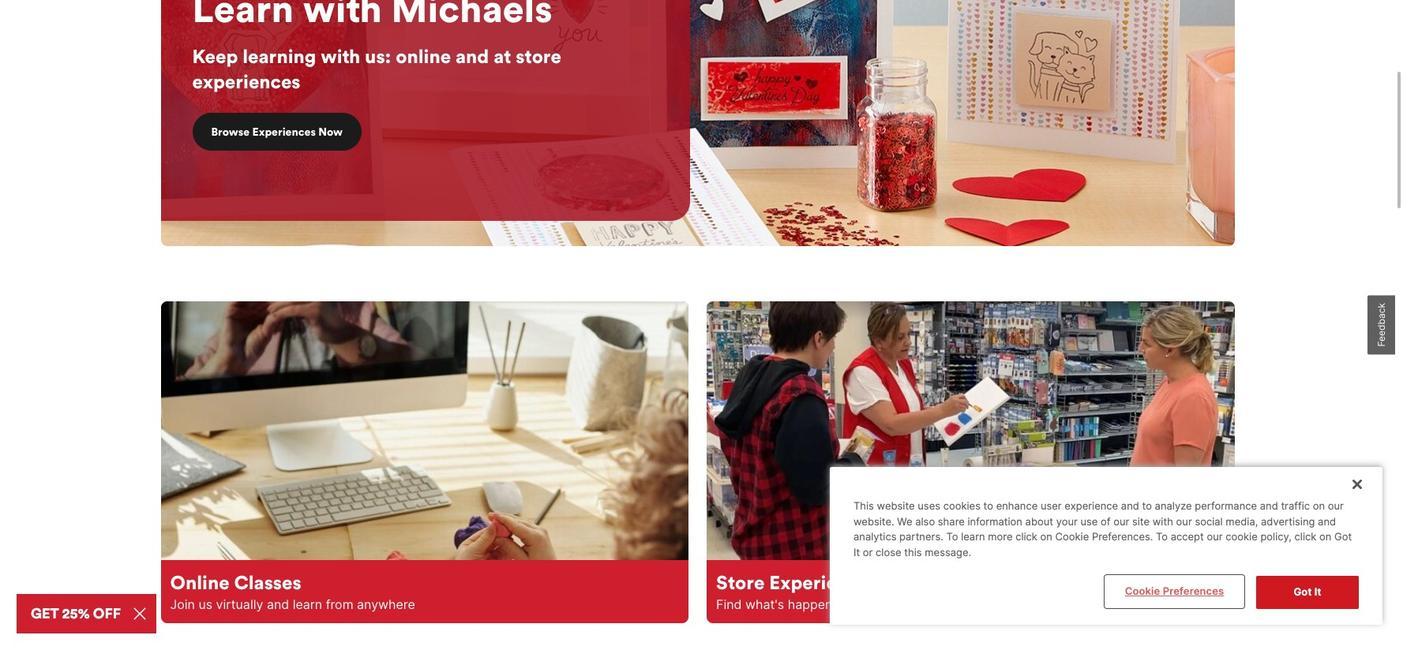 Task type: locate. For each thing, give the bounding box(es) containing it.
to
[[984, 500, 994, 513], [1143, 500, 1153, 513]]

preferences.
[[1092, 531, 1154, 544]]

0 vertical spatial got
[[1335, 531, 1353, 544]]

information
[[968, 516, 1023, 528]]

or
[[863, 547, 873, 559]]

use
[[1081, 516, 1098, 528]]

1 vertical spatial learn
[[293, 597, 322, 613]]

your
[[1057, 516, 1078, 528]]

0 vertical spatial learn
[[962, 531, 986, 544]]

about
[[1026, 516, 1054, 528]]

user
[[1041, 500, 1062, 513]]

anywhere
[[357, 597, 415, 613]]

0 vertical spatial cookie
[[1056, 531, 1090, 544]]

got down advertising at the right of page
[[1294, 586, 1313, 599]]

click down the about
[[1016, 531, 1038, 544]]

our
[[1328, 500, 1344, 513], [1114, 516, 1130, 528], [1177, 516, 1193, 528], [1207, 531, 1223, 544]]

1 click from the left
[[1016, 531, 1038, 544]]

more
[[988, 531, 1013, 544]]

and
[[456, 44, 489, 68], [1122, 500, 1140, 513], [1261, 500, 1279, 513], [1319, 516, 1337, 528], [267, 597, 289, 613]]

2 click from the left
[[1295, 531, 1317, 544]]

1 vertical spatial it
[[1315, 586, 1322, 599]]

0 vertical spatial it
[[854, 547, 860, 559]]

experiences inside store experiences find what's happening near you
[[770, 571, 879, 595]]

now
[[319, 125, 343, 139]]

1 vertical spatial got
[[1294, 586, 1313, 599]]

1 vertical spatial with
[[1153, 516, 1174, 528]]

it down advertising at the right of page
[[1315, 586, 1322, 599]]

learning
[[243, 44, 316, 68]]

0 vertical spatial experiences
[[252, 125, 316, 139]]

from
[[326, 597, 354, 613]]

to up site
[[1143, 500, 1153, 513]]

experiences up happening on the bottom right of the page
[[770, 571, 879, 595]]

performance
[[1195, 500, 1258, 513]]

click down advertising at the right of page
[[1295, 531, 1317, 544]]

this
[[905, 547, 922, 559]]

happening
[[788, 597, 851, 613]]

preferences
[[1163, 586, 1225, 598]]

site
[[1133, 516, 1150, 528]]

got
[[1335, 531, 1353, 544], [1294, 586, 1313, 599]]

1 horizontal spatial cookie
[[1125, 586, 1161, 598]]

1 horizontal spatial to
[[1157, 531, 1168, 544]]

find
[[717, 597, 742, 613]]

on down the about
[[1041, 531, 1053, 544]]

got up "got it" button
[[1335, 531, 1353, 544]]

1 horizontal spatial got
[[1335, 531, 1353, 544]]

classes
[[234, 571, 301, 595]]

join
[[170, 597, 195, 613]]

1 horizontal spatial learn
[[962, 531, 986, 544]]

with down the analyze
[[1153, 516, 1174, 528]]

0 horizontal spatial to
[[984, 500, 994, 513]]

cookie inside this website uses cookies to enhance user experience and to analyze performance and traffic on our website. we also share information about your use of our site with our social media, advertising and analytics partners. to learn more click on cookie preferences. to accept our cookie policy, click on got it or close this message.
[[1056, 531, 1090, 544]]

0 vertical spatial with
[[321, 44, 360, 68]]

on
[[1313, 500, 1326, 513], [1041, 531, 1053, 544], [1320, 531, 1332, 544]]

learn
[[962, 531, 986, 544], [293, 597, 322, 613]]

of
[[1101, 516, 1111, 528]]

to down share
[[947, 531, 959, 544]]

0 horizontal spatial learn
[[293, 597, 322, 613]]

2 to from the left
[[1157, 531, 1168, 544]]

and down classes
[[267, 597, 289, 613]]

learn left from
[[293, 597, 322, 613]]

0 horizontal spatial experiences
[[252, 125, 316, 139]]

cookie
[[1056, 531, 1090, 544], [1125, 586, 1161, 598]]

analytics
[[854, 531, 897, 544]]

experiences left now
[[252, 125, 316, 139]]

share
[[938, 516, 965, 528]]

cookie left preferences
[[1125, 586, 1161, 598]]

enhance
[[997, 500, 1038, 513]]

cookie preferences button
[[1106, 577, 1244, 608]]

1 horizontal spatial to
[[1143, 500, 1153, 513]]

0 horizontal spatial click
[[1016, 531, 1038, 544]]

to left the accept on the right of page
[[1157, 531, 1168, 544]]

1 horizontal spatial with
[[1153, 516, 1174, 528]]

got inside this website uses cookies to enhance user experience and to analyze performance and traffic on our website. we also share information about your use of our site with our social media, advertising and analytics partners. to learn more click on cookie preferences. to accept our cookie policy, click on got it or close this message.
[[1335, 531, 1353, 544]]

media,
[[1226, 516, 1259, 528]]

our down the social
[[1207, 531, 1223, 544]]

with left us:
[[321, 44, 360, 68]]

1 vertical spatial experiences
[[770, 571, 879, 595]]

cookie preferences
[[1125, 586, 1225, 598]]

0 horizontal spatial cookie
[[1056, 531, 1090, 544]]

got it button
[[1257, 577, 1360, 610]]

learn down share
[[962, 531, 986, 544]]

browse experiences now
[[211, 125, 343, 139]]

it
[[854, 547, 860, 559], [1315, 586, 1322, 599]]

a child playing with clay watches the computer screen as an art teacher demonstrates what to do. image
[[161, 302, 689, 561]]

to
[[947, 531, 959, 544], [1157, 531, 1168, 544]]

experiences for store
[[770, 571, 879, 595]]

click
[[1016, 531, 1038, 544], [1295, 531, 1317, 544]]

and inside online classes join us virtually and learn from anywhere
[[267, 597, 289, 613]]

to up information
[[984, 500, 994, 513]]

1 horizontal spatial it
[[1315, 586, 1322, 599]]

0 horizontal spatial got
[[1294, 586, 1313, 599]]

1 horizontal spatial click
[[1295, 531, 1317, 544]]

with
[[321, 44, 360, 68], [1153, 516, 1174, 528]]

cookie down your
[[1056, 531, 1090, 544]]

cookie
[[1226, 531, 1258, 544]]

1 horizontal spatial experiences
[[770, 571, 879, 595]]

1 vertical spatial cookie
[[1125, 586, 1161, 598]]

0 horizontal spatial to
[[947, 531, 959, 544]]

our right traffic at the bottom of page
[[1328, 500, 1344, 513]]

experiences
[[252, 125, 316, 139], [770, 571, 879, 595]]

and left at
[[456, 44, 489, 68]]

online
[[170, 571, 230, 595]]

cookies
[[944, 500, 981, 513]]

it left or
[[854, 547, 860, 559]]

online classes join us virtually and learn from anywhere
[[170, 571, 415, 613]]

store
[[516, 44, 562, 68]]

uses
[[918, 500, 941, 513]]

experiences inside browse experiences now button
[[252, 125, 316, 139]]

0 horizontal spatial with
[[321, 44, 360, 68]]

0 horizontal spatial it
[[854, 547, 860, 559]]



Task type: describe. For each thing, give the bounding box(es) containing it.
cookie inside button
[[1125, 586, 1161, 598]]

it inside this website uses cookies to enhance user experience and to analyze performance and traffic on our website. we also share information about your use of our site with our social media, advertising and analytics partners. to learn more click on cookie preferences. to accept our cookie policy, click on got it or close this message.
[[854, 547, 860, 559]]

our up the accept on the right of page
[[1177, 516, 1193, 528]]

experience
[[1065, 500, 1119, 513]]

also
[[916, 516, 935, 528]]

advertising
[[1262, 516, 1316, 528]]

with inside keep learning with us: online and at store experiences
[[321, 44, 360, 68]]

online
[[396, 44, 451, 68]]

it inside button
[[1315, 586, 1322, 599]]

2 to from the left
[[1143, 500, 1153, 513]]

accept
[[1171, 531, 1205, 544]]

1 to from the left
[[947, 531, 959, 544]]

browse experiences now button
[[192, 113, 362, 151]]

with inside this website uses cookies to enhance user experience and to analyze performance and traffic on our website. we also share information about your use of our site with our social media, advertising and analytics partners. to learn more click on cookie preferences. to accept our cookie policy, click on got it or close this message.
[[1153, 516, 1174, 528]]

store
[[717, 571, 765, 595]]

this website uses cookies to enhance user experience and to analyze performance and traffic on our website. we also share information about your use of our site with our social media, advertising and analytics partners. to learn more click on cookie preferences. to accept our cookie policy, click on got it or close this message.
[[854, 500, 1353, 559]]

us
[[199, 597, 213, 613]]

partners.
[[900, 531, 944, 544]]

learn inside this website uses cookies to enhance user experience and to analyze performance and traffic on our website. we also share information about your use of our site with our social media, advertising and analytics partners. to learn more click on cookie preferences. to accept our cookie policy, click on got it or close this message.
[[962, 531, 986, 544]]

website
[[877, 500, 915, 513]]

and right advertising at the right of page
[[1319, 516, 1337, 528]]

on right traffic at the bottom of page
[[1313, 500, 1326, 513]]

at
[[494, 44, 511, 68]]

near
[[855, 597, 881, 613]]

got it
[[1294, 586, 1322, 599]]

traffic
[[1282, 500, 1311, 513]]

experiences
[[192, 69, 301, 93]]

experiences for browse
[[252, 125, 316, 139]]

keep
[[192, 44, 238, 68]]

message.
[[925, 547, 972, 559]]

and up advertising at the right of page
[[1261, 500, 1279, 513]]

us:
[[365, 44, 391, 68]]

website.
[[854, 516, 895, 528]]

on right policy,
[[1320, 531, 1332, 544]]

three people make hand-knitted blankets with jumbo yarn in a michaels classroom. image
[[707, 302, 1235, 561]]

keep learning with us: online and at store experiences
[[192, 44, 562, 93]]

various valentine's day cards with hearts and puppies image
[[161, 0, 1235, 246]]

got inside button
[[1294, 586, 1313, 599]]

virtually
[[216, 597, 263, 613]]

browse
[[211, 125, 250, 139]]

you
[[885, 597, 906, 613]]

and inside keep learning with us: online and at store experiences
[[456, 44, 489, 68]]

1 to from the left
[[984, 500, 994, 513]]

and up site
[[1122, 500, 1140, 513]]

social
[[1196, 516, 1223, 528]]

our up preferences.
[[1114, 516, 1130, 528]]

store experiences find what's happening near you
[[717, 571, 906, 613]]

we
[[898, 516, 913, 528]]

learn inside online classes join us virtually and learn from anywhere
[[293, 597, 322, 613]]

what's
[[746, 597, 785, 613]]

close
[[876, 547, 902, 559]]

analyze
[[1155, 500, 1193, 513]]

policy,
[[1261, 531, 1292, 544]]

this
[[854, 500, 874, 513]]



Task type: vqa. For each thing, say whether or not it's contained in the screenshot.
'Cookie Preferences' button
yes



